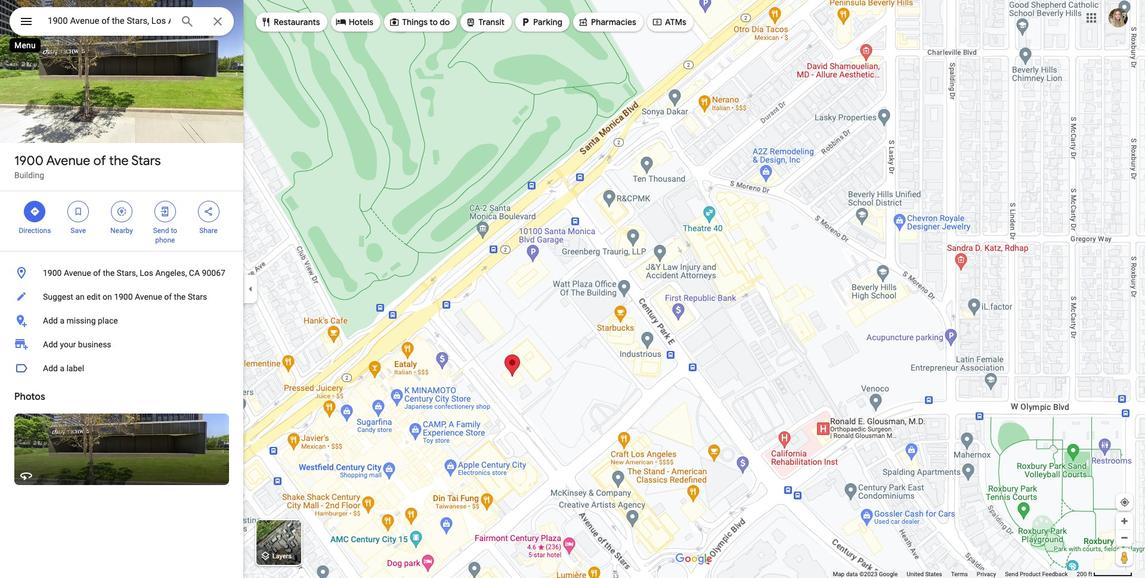 Task type: vqa. For each thing, say whether or not it's contained in the screenshot.


Task type: describe. For each thing, give the bounding box(es) containing it.
label
[[66, 364, 84, 373]]


[[578, 16, 589, 29]]

los
[[140, 268, 153, 278]]

 hotels
[[336, 16, 373, 29]]

 button
[[10, 7, 43, 38]]

suggest
[[43, 292, 73, 302]]

to inside send to phone
[[171, 227, 177, 235]]

feedback
[[1042, 571, 1068, 578]]

terms
[[951, 571, 968, 578]]

add your business
[[43, 340, 111, 349]]

of for stars,
[[93, 268, 101, 278]]

none field inside 1900 avenue of the stars, los angeles, ca 90067 field
[[48, 14, 171, 28]]

the for stars,
[[103, 268, 115, 278]]

transit
[[478, 17, 505, 27]]

add for add your business
[[43, 340, 58, 349]]

edit
[[87, 292, 100, 302]]

phone
[[155, 236, 175, 245]]

an
[[75, 292, 85, 302]]

on
[[103, 292, 112, 302]]

nearby
[[110, 227, 133, 235]]

1900 avenue of the stars, los angeles, ca 90067 button
[[0, 261, 243, 285]]

stars inside button
[[188, 292, 207, 302]]

the for stars
[[109, 153, 129, 169]]

the inside button
[[174, 292, 186, 302]]

ca
[[189, 268, 200, 278]]

business
[[78, 340, 111, 349]]

1900 for stars
[[14, 153, 44, 169]]

stars inside the 1900 avenue of the stars building
[[131, 153, 161, 169]]

share
[[199, 227, 218, 235]]

privacy button
[[977, 571, 996, 578]]


[[116, 205, 127, 218]]

stars,
[[117, 268, 138, 278]]

product
[[1020, 571, 1041, 578]]

send for send product feedback
[[1005, 571, 1018, 578]]

directions
[[19, 227, 51, 235]]

pharmacies
[[591, 17, 636, 27]]

map data ©2023 google
[[833, 571, 898, 578]]

parking
[[533, 17, 562, 27]]

suggest an edit on 1900 avenue of the stars
[[43, 292, 207, 302]]

google account: michelle dermenjian  
(michelle.dermenjian@adept.ai) image
[[1109, 8, 1128, 27]]

place
[[98, 316, 118, 326]]

add for add a label
[[43, 364, 58, 373]]

states
[[925, 571, 942, 578]]

hotels
[[349, 17, 373, 27]]

send to phone
[[153, 227, 177, 245]]


[[261, 16, 271, 29]]


[[19, 13, 33, 30]]

united states
[[907, 571, 942, 578]]

add for add a missing place
[[43, 316, 58, 326]]

 restaurants
[[261, 16, 320, 29]]

do
[[440, 17, 450, 27]]


[[389, 16, 400, 29]]


[[73, 205, 84, 218]]

add a label
[[43, 364, 84, 373]]

data
[[846, 571, 858, 578]]

collapse side panel image
[[244, 283, 257, 296]]

 pharmacies
[[578, 16, 636, 29]]


[[336, 16, 346, 29]]

add a missing place
[[43, 316, 118, 326]]

google
[[879, 571, 898, 578]]

send product feedback
[[1005, 571, 1068, 578]]

photos
[[14, 391, 45, 403]]



Task type: locate. For each thing, give the bounding box(es) containing it.
the inside button
[[103, 268, 115, 278]]

of
[[93, 153, 106, 169], [93, 268, 101, 278], [164, 292, 172, 302]]

0 horizontal spatial stars
[[131, 153, 161, 169]]

layers
[[272, 553, 292, 561]]

2 vertical spatial add
[[43, 364, 58, 373]]

 atms
[[652, 16, 686, 29]]

privacy
[[977, 571, 996, 578]]

1900 for stars,
[[43, 268, 62, 278]]

avenue inside the 1900 avenue of the stars building
[[46, 153, 90, 169]]

missing
[[66, 316, 96, 326]]

add your business link
[[0, 333, 243, 357]]

the left stars, at the top left of page
[[103, 268, 115, 278]]

1900 avenue of the stars, los angeles, ca 90067
[[43, 268, 225, 278]]

to inside the  things to do
[[430, 17, 438, 27]]

stars up  at the top of page
[[131, 153, 161, 169]]

1900 avenue of the stars building
[[14, 153, 161, 180]]

angeles,
[[155, 268, 187, 278]]

add down "suggest"
[[43, 316, 58, 326]]

None field
[[48, 14, 171, 28]]

a left label
[[60, 364, 64, 373]]

avenue inside 1900 avenue of the stars, los angeles, ca 90067 button
[[64, 268, 91, 278]]

1 horizontal spatial stars
[[188, 292, 207, 302]]

avenue up 
[[46, 153, 90, 169]]

restaurants
[[274, 17, 320, 27]]

0 vertical spatial to
[[430, 17, 438, 27]]

2 add from the top
[[43, 340, 58, 349]]

1 vertical spatial 1900
[[43, 268, 62, 278]]

90067
[[202, 268, 225, 278]]

1 horizontal spatial to
[[430, 17, 438, 27]]

0 vertical spatial a
[[60, 316, 64, 326]]

send for send to phone
[[153, 227, 169, 235]]

ft
[[1088, 571, 1092, 578]]

footer
[[833, 571, 1077, 578]]

send up phone
[[153, 227, 169, 235]]

0 horizontal spatial to
[[171, 227, 177, 235]]

the
[[109, 153, 129, 169], [103, 268, 115, 278], [174, 292, 186, 302]]

1 vertical spatial stars
[[188, 292, 207, 302]]

to up phone
[[171, 227, 177, 235]]

google maps element
[[0, 0, 1145, 578]]

things
[[402, 17, 428, 27]]

1 vertical spatial send
[[1005, 571, 1018, 578]]

 parking
[[520, 16, 562, 29]]

a inside "button"
[[60, 364, 64, 373]]

the up 
[[109, 153, 129, 169]]

0 vertical spatial of
[[93, 153, 106, 169]]

1900 right on
[[114, 292, 133, 302]]

1 vertical spatial the
[[103, 268, 115, 278]]

avenue down los
[[135, 292, 162, 302]]

avenue up an
[[64, 268, 91, 278]]


[[160, 205, 170, 218]]

the inside the 1900 avenue of the stars building
[[109, 153, 129, 169]]

zoom out image
[[1120, 534, 1129, 543]]

add a missing place button
[[0, 309, 243, 333]]

200 ft button
[[1077, 571, 1132, 578]]

200
[[1077, 571, 1087, 578]]

a for missing
[[60, 316, 64, 326]]

0 vertical spatial send
[[153, 227, 169, 235]]

building
[[14, 171, 44, 180]]

save
[[71, 227, 86, 235]]

add a label button
[[0, 357, 243, 380]]

0 vertical spatial avenue
[[46, 153, 90, 169]]

a for label
[[60, 364, 64, 373]]

of inside suggest an edit on 1900 avenue of the stars button
[[164, 292, 172, 302]]

avenue for stars
[[46, 153, 90, 169]]

2 vertical spatial the
[[174, 292, 186, 302]]

1900 inside the 1900 avenue of the stars building
[[14, 153, 44, 169]]

add inside "button"
[[43, 364, 58, 373]]

200 ft
[[1077, 571, 1092, 578]]

3 add from the top
[[43, 364, 58, 373]]

1900 up "suggest"
[[43, 268, 62, 278]]

send product feedback button
[[1005, 571, 1068, 578]]

to
[[430, 17, 438, 27], [171, 227, 177, 235]]

2 vertical spatial of
[[164, 292, 172, 302]]

1 vertical spatial a
[[60, 364, 64, 373]]

a left missing
[[60, 316, 64, 326]]

1900 up building
[[14, 153, 44, 169]]

footer containing map data ©2023 google
[[833, 571, 1077, 578]]

2 a from the top
[[60, 364, 64, 373]]

send inside send to phone
[[153, 227, 169, 235]]

avenue for stars,
[[64, 268, 91, 278]]

1 add from the top
[[43, 316, 58, 326]]

atms
[[665, 17, 686, 27]]

zoom in image
[[1120, 517, 1129, 526]]

send inside button
[[1005, 571, 1018, 578]]


[[652, 16, 663, 29]]

map
[[833, 571, 845, 578]]

actions for 1900 avenue of the stars region
[[0, 191, 243, 251]]

show street view coverage image
[[1116, 549, 1133, 567]]

add left your
[[43, 340, 58, 349]]

0 vertical spatial 1900
[[14, 153, 44, 169]]

 things to do
[[389, 16, 450, 29]]


[[29, 205, 40, 218]]

1900
[[14, 153, 44, 169], [43, 268, 62, 278], [114, 292, 133, 302]]

send
[[153, 227, 169, 235], [1005, 571, 1018, 578]]

send left "product"
[[1005, 571, 1018, 578]]


[[203, 205, 214, 218]]

terms button
[[951, 571, 968, 578]]

stars down ca
[[188, 292, 207, 302]]

0 vertical spatial the
[[109, 153, 129, 169]]

to left do
[[430, 17, 438, 27]]

1900 inside suggest an edit on 1900 avenue of the stars button
[[114, 292, 133, 302]]

1 a from the top
[[60, 316, 64, 326]]

2 vertical spatial 1900
[[114, 292, 133, 302]]

add
[[43, 316, 58, 326], [43, 340, 58, 349], [43, 364, 58, 373]]

1 vertical spatial avenue
[[64, 268, 91, 278]]

avenue
[[46, 153, 90, 169], [64, 268, 91, 278], [135, 292, 162, 302]]

of inside 1900 avenue of the stars, los angeles, ca 90067 button
[[93, 268, 101, 278]]

a inside button
[[60, 316, 64, 326]]

the down angeles,
[[174, 292, 186, 302]]

1900 avenue of the stars main content
[[0, 0, 243, 578]]

united
[[907, 571, 924, 578]]

 search field
[[10, 7, 234, 38]]

0 horizontal spatial send
[[153, 227, 169, 235]]

footer inside google maps element
[[833, 571, 1077, 578]]

add left label
[[43, 364, 58, 373]]


[[520, 16, 531, 29]]

add inside button
[[43, 316, 58, 326]]

0 vertical spatial stars
[[131, 153, 161, 169]]

of inside the 1900 avenue of the stars building
[[93, 153, 106, 169]]

1 vertical spatial add
[[43, 340, 58, 349]]

your
[[60, 340, 76, 349]]

0 vertical spatial add
[[43, 316, 58, 326]]

avenue inside suggest an edit on 1900 avenue of the stars button
[[135, 292, 162, 302]]

1 vertical spatial to
[[171, 227, 177, 235]]

1900 Avenue of the Stars, Los Angeles, CA 90067 field
[[10, 7, 234, 36]]

a
[[60, 316, 64, 326], [60, 364, 64, 373]]

suggest an edit on 1900 avenue of the stars button
[[0, 285, 243, 309]]


[[465, 16, 476, 29]]

of for stars
[[93, 153, 106, 169]]

 transit
[[465, 16, 505, 29]]

1 horizontal spatial send
[[1005, 571, 1018, 578]]

1900 inside 1900 avenue of the stars, los angeles, ca 90067 button
[[43, 268, 62, 278]]

©2023
[[859, 571, 877, 578]]

2 vertical spatial avenue
[[135, 292, 162, 302]]

1 vertical spatial of
[[93, 268, 101, 278]]

show your location image
[[1119, 497, 1130, 508]]

stars
[[131, 153, 161, 169], [188, 292, 207, 302]]

united states button
[[907, 571, 942, 578]]



